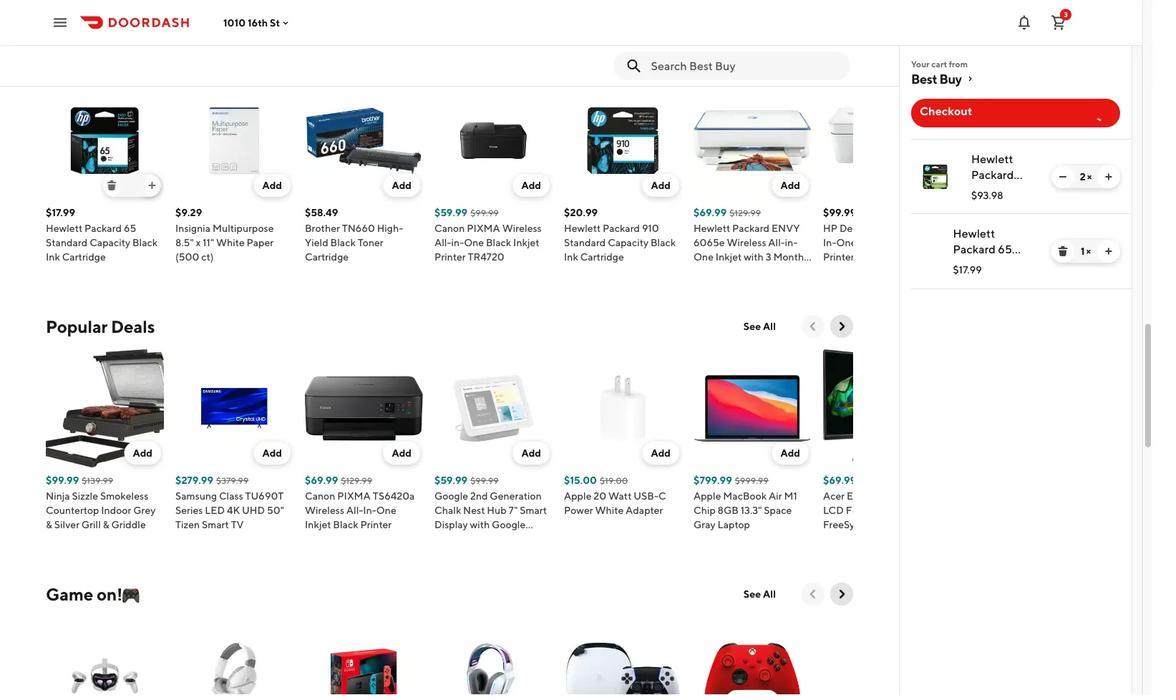 Task type: locate. For each thing, give the bounding box(es) containing it.
$17.99 inside $17.99 hewlett packard 65 standard capacity black ink cartridge
[[46, 207, 75, 219]]

$20.99
[[564, 207, 598, 219]]

printer left 4155e
[[824, 251, 855, 263]]

cartridge for hewlett packard 910 standard capacity black ink cartridge
[[581, 251, 624, 263]]

2 vertical spatial see all link
[[735, 583, 785, 606]]

0 horizontal spatial in-
[[363, 505, 377, 517]]

add up multipurpose
[[262, 180, 282, 192]]

0 vertical spatial with
[[744, 251, 764, 263]]

1 hewlett from the left
[[46, 223, 83, 235]]

0 vertical spatial 1
[[145, 180, 148, 192]]

$93.98
[[972, 189, 1004, 201]]

apple up power
[[564, 491, 592, 502]]

add for $15.00 $19.00 apple 20 watt usb-c power white adapter
[[651, 448, 671, 459]]

$999.99
[[735, 476, 769, 486]]

hewlett packard 65 standard capacity black ink cartridge image
[[46, 82, 164, 200], [914, 230, 957, 273]]

1 vertical spatial google
[[492, 519, 526, 531]]

see
[[744, 53, 761, 65], [744, 321, 761, 333], [744, 589, 761, 600]]

3 cartridge from the left
[[581, 251, 624, 263]]

meta quest 2 advanced all-in one 128 gb virtual reality headset image
[[46, 618, 164, 695]]

1 horizontal spatial apple
[[694, 491, 722, 502]]

1 $59.99 from the top
[[435, 207, 468, 219]]

2 horizontal spatial hewlett
[[694, 223, 731, 235]]

1 vertical spatial all
[[763, 321, 776, 333]]

deals
[[111, 317, 155, 337]]

packard for 65
[[85, 223, 122, 235]]

0 vertical spatial see all
[[744, 53, 776, 65]]

insignia multipurpose 8.5" x 11" white paper (500 ct) image
[[175, 82, 294, 200]]

0 horizontal spatial 1 ×
[[145, 180, 155, 192]]

all-
[[918, 223, 935, 235], [435, 237, 452, 249], [769, 237, 785, 249], [346, 505, 363, 517]]

with for generation
[[470, 519, 490, 531]]

0 vertical spatial canon
[[435, 223, 465, 235]]

freesync
[[824, 519, 866, 531]]

0 horizontal spatial capacity
[[90, 237, 130, 249]]

one down ts6420a
[[377, 505, 397, 517]]

standard inside $17.99 hewlett packard 65 standard capacity black ink cartridge
[[46, 237, 88, 249]]

standard inside $20.99 hewlett packard 910 standard capacity black ink cartridge
[[564, 237, 606, 249]]

packard left 65
[[85, 223, 122, 235]]

2 vertical spatial all
[[763, 589, 776, 600]]

next button of carousel image right previous button of carousel image
[[835, 320, 849, 334]]

0 horizontal spatial 1
[[145, 180, 148, 192]]

0 horizontal spatial apple
[[564, 491, 592, 502]]

0 horizontal spatial $17.99
[[46, 207, 75, 219]]

1 vertical spatial add one to cart image
[[1104, 246, 1115, 257]]

0 horizontal spatial 3
[[766, 251, 772, 263]]

2 $59.99 from the top
[[435, 475, 468, 487]]

game
[[46, 584, 93, 605]]

printer down "instant"
[[716, 280, 747, 292]]

3 see all link from the top
[[735, 583, 785, 606]]

add one to cart image
[[1104, 171, 1115, 183], [1104, 246, 1115, 257]]

0 horizontal spatial hewlett
[[46, 223, 83, 235]]

0 vertical spatial in-
[[824, 237, 837, 249]]

1 horizontal spatial cartridge
[[305, 251, 349, 263]]

$59.99 $99.99 google 2nd generation chalk nest hub 7" smart display with google assistant
[[435, 475, 547, 545]]

0 vertical spatial see
[[744, 53, 761, 65]]

1 horizontal spatial pixma
[[467, 223, 500, 235]]

white for $15.00 $19.00 apple 20 watt usb-c power white adapter
[[595, 505, 624, 517]]

wireless up tr4720
[[502, 223, 542, 235]]

with inside $59.99 $99.99 google 2nd generation chalk nest hub 7" smart display with google assistant
[[470, 519, 490, 531]]

ct)
[[201, 251, 214, 263]]

hewlett inside $17.99 hewlett packard 65 standard capacity black ink cartridge
[[46, 223, 83, 235]]

&
[[46, 519, 52, 531], [103, 519, 109, 531]]

0 horizontal spatial in-
[[452, 237, 464, 249]]

add up 910
[[651, 180, 671, 192]]

apple
[[564, 491, 592, 502], [694, 491, 722, 502]]

high-
[[377, 223, 403, 235]]

series
[[175, 505, 203, 517]]

1 ×
[[145, 180, 155, 192], [1081, 245, 1091, 257]]

cartridge up popular at the top of the page
[[62, 251, 106, 263]]

0 vertical spatial all
[[763, 53, 776, 65]]

2 cartridge from the left
[[305, 251, 349, 263]]

packard left 910
[[603, 223, 640, 235]]

smart right 7"
[[520, 505, 547, 517]]

0 vertical spatial $129.99
[[730, 208, 761, 218]]

1 vertical spatial next button of carousel image
[[835, 588, 849, 602]]

black inside the $69.99 acer ek220q e3bi ips lcd fhd 100hz 1ms freesync hdmi vga 21.5" black monitor
[[847, 534, 873, 545]]

1 vertical spatial in-
[[363, 505, 377, 517]]

one up tr4720
[[464, 237, 484, 249]]

1 vertical spatial 1
[[1081, 245, 1085, 257]]

2 vertical spatial see
[[744, 589, 761, 600]]

add up ts6420a
[[392, 448, 412, 459]]

in-
[[824, 237, 837, 249], [363, 505, 377, 517]]

2 horizontal spatial $69.99
[[824, 475, 857, 487]]

inkjet
[[513, 237, 540, 249], [859, 237, 885, 249], [716, 251, 742, 263], [305, 519, 331, 531]]

black inside $59.99 $99.99 canon pixma wireless all-in-one black inkjet printer tr4720
[[486, 237, 511, 249]]

add for $59.99 $99.99 canon pixma wireless all-in-one black inkjet printer tr4720
[[522, 180, 541, 192]]

apple 20 watt usb-c power white adapter image
[[564, 350, 682, 468]]

$69.99 inside $69.99 $129.99 hewlett packard envy 6065e wireless all-in- one inkjet with 3 months of instant ink with hp plus printer
[[694, 207, 727, 219]]

3 button
[[1045, 8, 1073, 37]]

2 standard from the left
[[564, 237, 606, 249]]

1 cartridge from the left
[[62, 251, 106, 263]]

$59.99 for see all
[[435, 207, 468, 219]]

x
[[196, 237, 201, 249]]

2 ×
[[1080, 171, 1092, 183]]

1 horizontal spatial white
[[595, 505, 624, 517]]

$59.99 inside $59.99 $99.99 google 2nd generation chalk nest hub 7" smart display with google assistant
[[435, 475, 468, 487]]

1 horizontal spatial capacity
[[608, 237, 649, 249]]

with for envy
[[744, 251, 764, 263]]

see for popular deals
[[744, 321, 761, 333]]

1 horizontal spatial smart
[[520, 505, 547, 517]]

cartridge
[[62, 251, 106, 263], [305, 251, 349, 263], [581, 251, 624, 263]]

0 vertical spatial 3
[[1064, 10, 1068, 19]]

0 vertical spatial smart
[[520, 505, 547, 517]]

checkout link
[[912, 99, 1121, 127]]

remove item from cart image
[[128, 180, 140, 192], [1058, 246, 1069, 257]]

all- inside the $99.99 hp deskjet wireless all- in-one inkjet white printer 4155e
[[918, 223, 935, 235]]

1 vertical spatial see
[[744, 321, 761, 333]]

1 horizontal spatial google
[[492, 519, 526, 531]]

1 vertical spatial with
[[755, 266, 775, 278]]

capacity inside $20.99 hewlett packard 910 standard capacity black ink cartridge
[[608, 237, 649, 249]]

3 inside 3 button
[[1064, 10, 1068, 19]]

1 horizontal spatial $129.99
[[730, 208, 761, 218]]

1 horizontal spatial in-
[[824, 237, 837, 249]]

next button of carousel image
[[835, 320, 849, 334], [835, 588, 849, 602]]

1 horizontal spatial 3
[[1064, 10, 1068, 19]]

0 vertical spatial next button of carousel image
[[835, 320, 849, 334]]

pixma left ts6420a
[[337, 491, 371, 502]]

hewlett left 65
[[46, 223, 83, 235]]

1 vertical spatial $59.99
[[435, 475, 468, 487]]

3 see all from the top
[[744, 589, 776, 600]]

canon right tu690t
[[305, 491, 335, 502]]

2 add one to cart image from the top
[[1104, 246, 1115, 257]]

see for game on!🎮
[[744, 589, 761, 600]]

hp
[[824, 223, 838, 235], [777, 266, 792, 278]]

hewlett
[[46, 223, 83, 235], [564, 223, 601, 235], [694, 223, 731, 235]]

1 see all link from the top
[[735, 48, 785, 71]]

1 vertical spatial hewlett packard 65 standard capacity black ink cartridge image
[[914, 230, 957, 273]]

with left months
[[744, 251, 764, 263]]

hp down months
[[777, 266, 792, 278]]

add up generation
[[522, 448, 541, 459]]

black inside $20.99 hewlett packard 910 standard capacity black ink cartridge
[[651, 237, 676, 249]]

1 horizontal spatial ink
[[564, 251, 579, 263]]

100hz
[[870, 505, 900, 517]]

wireless inside the $99.99 hp deskjet wireless all- in-one inkjet white printer 4155e
[[877, 223, 916, 235]]

1 horizontal spatial $69.99
[[694, 207, 727, 219]]

remove one from cart image
[[1058, 171, 1069, 183]]

smokeless
[[100, 491, 148, 502]]

apple inside $15.00 $19.00 apple 20 watt usb-c power white adapter
[[564, 491, 592, 502]]

apple up chip
[[694, 491, 722, 502]]

yield
[[305, 237, 329, 249]]

2 horizontal spatial white
[[887, 237, 915, 249]]

$99.99 up tr4720
[[471, 208, 499, 218]]

$129.99 inside $69.99 $129.99 canon pixma ts6420a wireless all-in-one inkjet black printer
[[341, 476, 372, 486]]

capacity down 910
[[608, 237, 649, 249]]

1 add one to cart image from the top
[[1104, 171, 1115, 183]]

0 horizontal spatial ink
[[46, 251, 60, 263]]

$99.99 up ninja
[[46, 475, 79, 487]]

in-
[[452, 237, 464, 249], [785, 237, 798, 249]]

packard left envy
[[733, 223, 770, 235]]

hewlett for $17.99
[[46, 223, 83, 235]]

0 horizontal spatial standard
[[46, 237, 88, 249]]

2 see all link from the top
[[735, 315, 785, 338]]

0 horizontal spatial cartridge
[[62, 251, 106, 263]]

of
[[694, 266, 703, 278]]

$99.99 up deskjet on the top right of page
[[824, 207, 857, 219]]

0 horizontal spatial &
[[46, 519, 52, 531]]

nintendo switch with neon blue and neon red joy cons image
[[305, 618, 423, 695]]

all- inside $59.99 $99.99 canon pixma wireless all-in-one black inkjet printer tr4720
[[435, 237, 452, 249]]

$279.99
[[175, 475, 213, 487]]

cartridge down yield
[[305, 251, 349, 263]]

next button of carousel image for game on!🎮
[[835, 588, 849, 602]]

with down months
[[755, 266, 775, 278]]

0 vertical spatial google
[[435, 491, 468, 502]]

printer inside $69.99 $129.99 hewlett packard envy 6065e wireless all-in- one inkjet with 3 months of instant ink with hp plus printer
[[716, 280, 747, 292]]

one inside the $99.99 hp deskjet wireless all- in-one inkjet white printer 4155e
[[837, 237, 857, 249]]

0 horizontal spatial packard
[[85, 223, 122, 235]]

see all link for deals
[[735, 315, 785, 338]]

1 packard from the left
[[85, 223, 122, 235]]

$129.99 inside $69.99 $129.99 hewlett packard envy 6065e wireless all-in- one inkjet with 3 months of instant ink with hp plus printer
[[730, 208, 761, 218]]

apple macbook air m1 chip 8gb 13.3" space gray laptop image
[[694, 350, 812, 468]]

1 horizontal spatial &
[[103, 519, 109, 531]]

hewlett packard 910 standard capacity black ink cartridge image
[[564, 82, 682, 200]]

smart down led
[[202, 519, 229, 531]]

add for $279.99 $379.99 samsung class tu690t series led 4k uhd 50" tizen smart tv
[[262, 448, 282, 459]]

add up tu690t
[[262, 448, 282, 459]]

1 horizontal spatial 1
[[1081, 245, 1085, 257]]

apple inside $799.99 $999.99 apple macbook air m1 chip 8gb 13.3" space gray laptop
[[694, 491, 722, 502]]

1 vertical spatial hp
[[777, 266, 792, 278]]

nest
[[463, 505, 485, 517]]

0 horizontal spatial hp
[[777, 266, 792, 278]]

your
[[912, 59, 930, 69]]

m1
[[784, 491, 798, 502]]

$17.99 hewlett packard 65 standard capacity black ink cartridge
[[46, 207, 158, 263]]

add one to cart image
[[154, 180, 165, 192]]

add up $59.99 $99.99 canon pixma wireless all-in-one black inkjet printer tr4720
[[522, 180, 541, 192]]

ink for hewlett packard 910 standard capacity black ink cartridge
[[564, 251, 579, 263]]

google up chalk
[[435, 491, 468, 502]]

$99.99 up 2nd
[[471, 476, 499, 486]]

$20.99 hewlett packard 910 standard capacity black ink cartridge
[[564, 207, 676, 263]]

brother tn660 high-yield black toner cartridge image
[[305, 82, 423, 200]]

white inside the $99.99 hp deskjet wireless all- in-one inkjet white printer 4155e
[[887, 237, 915, 249]]

16th
[[248, 17, 268, 28]]

& right grill
[[103, 519, 109, 531]]

wireless right 50"
[[305, 505, 344, 517]]

tr4720
[[468, 251, 505, 263]]

white for $99.99 hp deskjet wireless all- in-one inkjet white printer 4155e
[[887, 237, 915, 249]]

tu690t
[[245, 491, 284, 502]]

0 vertical spatial $59.99
[[435, 207, 468, 219]]

add up envy
[[781, 180, 801, 192]]

with down nest
[[470, 519, 490, 531]]

canon inside $69.99 $129.99 canon pixma ts6420a wireless all-in-one inkjet black printer
[[305, 491, 335, 502]]

one up of
[[694, 251, 714, 263]]

one inside $59.99 $99.99 canon pixma wireless all-in-one black inkjet printer tr4720
[[464, 237, 484, 249]]

2 next button of carousel image from the top
[[835, 588, 849, 602]]

capacity down 65
[[90, 237, 130, 249]]

printer
[[435, 251, 466, 263], [824, 251, 855, 263], [716, 280, 747, 292], [361, 519, 392, 531]]

standard for $17.99
[[46, 237, 88, 249]]

0 horizontal spatial $69.99
[[305, 475, 338, 487]]

add up high- at the top left
[[392, 180, 412, 192]]

packard inside $20.99 hewlett packard 910 standard capacity black ink cartridge
[[603, 223, 640, 235]]

list
[[900, 139, 1132, 289]]

0 vertical spatial see all link
[[735, 48, 785, 71]]

2 horizontal spatial cartridge
[[581, 251, 624, 263]]

2 all from the top
[[763, 321, 776, 333]]

list containing 2 ×
[[900, 139, 1132, 289]]

wireless up 4155e
[[877, 223, 916, 235]]

1 in- from the left
[[452, 237, 464, 249]]

0 vertical spatial 1 ×
[[145, 180, 155, 192]]

×
[[1088, 171, 1092, 183], [150, 180, 155, 192], [1087, 245, 1091, 257]]

2 capacity from the left
[[608, 237, 649, 249]]

wireless inside $69.99 $129.99 canon pixma ts6420a wireless all-in-one inkjet black printer
[[305, 505, 344, 517]]

$379.99
[[216, 476, 249, 486]]

$799.99 $999.99 apple macbook air m1 chip 8gb 13.3" space gray laptop
[[694, 475, 798, 531]]

1 horizontal spatial packard
[[603, 223, 640, 235]]

cart
[[932, 59, 948, 69]]

capacity inside $17.99 hewlett packard 65 standard capacity black ink cartridge
[[90, 237, 130, 249]]

0 vertical spatial remove item from cart image
[[128, 180, 140, 192]]

pixma inside $59.99 $99.99 canon pixma wireless all-in-one black inkjet printer tr4720
[[467, 223, 500, 235]]

add for $69.99 $129.99 hewlett packard envy 6065e wireless all-in- one inkjet with 3 months of instant ink with hp plus printer
[[781, 180, 801, 192]]

1 vertical spatial pixma
[[337, 491, 371, 502]]

0 vertical spatial add one to cart image
[[1104, 171, 1115, 183]]

cartridge inside $17.99 hewlett packard 65 standard capacity black ink cartridge
[[62, 251, 106, 263]]

st
[[270, 17, 280, 28]]

1 × button
[[128, 174, 165, 197], [138, 174, 161, 197]]

1 & from the left
[[46, 519, 52, 531]]

$59.99 inside $59.99 $99.99 canon pixma wireless all-in-one black inkjet printer tr4720
[[435, 207, 468, 219]]

1 horizontal spatial in-
[[785, 237, 798, 249]]

hewlett packard envy 6065e wireless all-in-one inkjet with 3 months of instant ink with hp plus printer image
[[694, 82, 812, 200]]

pixma up tr4720
[[467, 223, 500, 235]]

3 hewlett from the left
[[694, 223, 731, 235]]

generation
[[490, 491, 542, 502]]

standard for $20.99
[[564, 237, 606, 249]]

packard for 910
[[603, 223, 640, 235]]

hewlett inside $20.99 hewlett packard 910 standard capacity black ink cartridge
[[564, 223, 601, 235]]

printer inside $59.99 $99.99 canon pixma wireless all-in-one black inkjet printer tr4720
[[435, 251, 466, 263]]

printer left tr4720
[[435, 251, 466, 263]]

2 apple from the left
[[694, 491, 722, 502]]

11"
[[203, 237, 214, 249]]

1 horizontal spatial standard
[[564, 237, 606, 249]]

pixma inside $69.99 $129.99 canon pixma ts6420a wireless all-in-one inkjet black printer
[[337, 491, 371, 502]]

usb-
[[634, 491, 659, 502]]

all for on!🎮
[[763, 589, 776, 600]]

1 capacity from the left
[[90, 237, 130, 249]]

1 vertical spatial canon
[[305, 491, 335, 502]]

hewlett inside $69.99 $129.99 hewlett packard envy 6065e wireless all-in- one inkjet with 3 months of instant ink with hp plus printer
[[694, 223, 731, 235]]

printer down ts6420a
[[361, 519, 392, 531]]

cartridge down $20.99
[[581, 251, 624, 263]]

one down deskjet on the top right of page
[[837, 237, 857, 249]]

canon inside $59.99 $99.99 canon pixma wireless all-in-one black inkjet printer tr4720
[[435, 223, 465, 235]]

tn660
[[342, 223, 375, 235]]

inkjet inside $69.99 $129.99 hewlett packard envy 6065e wireless all-in- one inkjet with 3 months of instant ink with hp plus printer
[[716, 251, 742, 263]]

one
[[464, 237, 484, 249], [837, 237, 857, 249], [694, 251, 714, 263], [377, 505, 397, 517]]

× for $17.99
[[1087, 245, 1091, 257]]

game on!🎮
[[46, 584, 139, 605]]

1 horizontal spatial hewlett packard 65 standard capacity black ink cartridge image
[[914, 230, 957, 273]]

hewlett up "6065e"
[[694, 223, 731, 235]]

popular
[[46, 317, 108, 337]]

in- inside the $99.99 hp deskjet wireless all- in-one inkjet white printer 4155e
[[824, 237, 837, 249]]

hewlett down $20.99
[[564, 223, 601, 235]]

lcd
[[824, 505, 844, 517]]

next button of carousel image right previous button of carousel icon
[[835, 588, 849, 602]]

led
[[205, 505, 225, 517]]

2 horizontal spatial ink
[[739, 266, 753, 278]]

3 right notification bell image
[[1064, 10, 1068, 19]]

1 vertical spatial see all link
[[735, 315, 785, 338]]

0 vertical spatial $17.99
[[46, 207, 75, 219]]

0 horizontal spatial pixma
[[337, 491, 371, 502]]

capacity for 65
[[90, 237, 130, 249]]

on!🎮
[[97, 584, 139, 605]]

cartridge inside $58.49 brother tn660 high- yield black toner cartridge
[[305, 251, 349, 263]]

wireless right "6065e"
[[727, 237, 767, 249]]

samsung class tu690t series led 4k uhd 50" tizen smart tv image
[[175, 350, 294, 468]]

4k
[[227, 505, 240, 517]]

open menu image
[[52, 14, 69, 31]]

1 vertical spatial 1 ×
[[1081, 245, 1091, 257]]

2 vertical spatial with
[[470, 519, 490, 531]]

2 see from the top
[[744, 321, 761, 333]]

hewlett for $20.99
[[564, 223, 601, 235]]

2 in- from the left
[[785, 237, 798, 249]]

1 horizontal spatial hewlett
[[564, 223, 601, 235]]

ink inside $20.99 hewlett packard 910 standard capacity black ink cartridge
[[564, 251, 579, 263]]

add for $20.99 hewlett packard 910 standard capacity black ink cartridge
[[651, 180, 671, 192]]

2 hewlett from the left
[[564, 223, 601, 235]]

$69.99 for canon
[[305, 475, 338, 487]]

white inside $15.00 $19.00 apple 20 watt usb-c power white adapter
[[595, 505, 624, 517]]

1 vertical spatial see all
[[744, 321, 776, 333]]

0 horizontal spatial hewlett packard 65 standard capacity black ink cartridge image
[[46, 82, 164, 200]]

sony dualsense edge wireless controller image
[[564, 618, 682, 695]]

0 vertical spatial pixma
[[467, 223, 500, 235]]

$69.99 for ek220q
[[824, 475, 857, 487]]

packard inside $17.99 hewlett packard 65 standard capacity black ink cartridge
[[85, 223, 122, 235]]

cartridge inside $20.99 hewlett packard 910 standard capacity black ink cartridge
[[581, 251, 624, 263]]

$69.99 acer ek220q e3bi ips lcd fhd 100hz 1ms freesync hdmi vga 21.5" black monitor
[[824, 475, 929, 545]]

previous button of carousel image
[[806, 588, 821, 602]]

2 packard from the left
[[603, 223, 640, 235]]

1 horizontal spatial $17.99
[[972, 264, 1001, 276]]

3 all from the top
[[763, 589, 776, 600]]

1 horizontal spatial 1 ×
[[1081, 245, 1091, 257]]

0 horizontal spatial $129.99
[[341, 476, 372, 486]]

canon right high- at the top left
[[435, 223, 465, 235]]

add for $9.29 insignia multipurpose 8.5" x 11" white paper (500 ct)
[[262, 180, 282, 192]]

1 vertical spatial smart
[[202, 519, 229, 531]]

1 vertical spatial remove item from cart image
[[1058, 246, 1069, 257]]

2 & from the left
[[103, 519, 109, 531]]

in- inside $59.99 $99.99 canon pixma wireless all-in-one black inkjet printer tr4720
[[452, 237, 464, 249]]

google 2nd generation chalk nest hub 7" smart display with google assistant image
[[435, 350, 553, 468]]

deskjet
[[840, 223, 875, 235]]

add up smokeless
[[133, 448, 153, 459]]

canon for wireless
[[305, 491, 335, 502]]

0 horizontal spatial white
[[216, 237, 245, 249]]

65
[[124, 223, 136, 235]]

0 vertical spatial hp
[[824, 223, 838, 235]]

ink inside $17.99 hewlett packard 65 standard capacity black ink cartridge
[[46, 251, 60, 263]]

previous button of carousel image
[[806, 320, 821, 334]]

hp left deskjet on the top right of page
[[824, 223, 838, 235]]

your cart from
[[912, 59, 968, 69]]

2 horizontal spatial packard
[[733, 223, 770, 235]]

$69.99
[[694, 207, 727, 219], [305, 475, 338, 487], [824, 475, 857, 487]]

space
[[764, 505, 792, 517]]

chalk
[[435, 505, 461, 517]]

1 horizontal spatial remove item from cart image
[[1058, 246, 1069, 257]]

one inside $69.99 $129.99 hewlett packard envy 6065e wireless all-in- one inkjet with 3 months of instant ink with hp plus printer
[[694, 251, 714, 263]]

$99.99 $139.99 ninja sizzle smokeless countertop indoor grey & silver grill & griddle
[[46, 475, 156, 531]]

$17.99 inside list
[[972, 264, 1001, 276]]

black
[[132, 237, 158, 249], [331, 237, 356, 249], [486, 237, 511, 249], [651, 237, 676, 249], [333, 519, 359, 531], [847, 534, 873, 545]]

& left silver in the bottom of the page
[[46, 519, 52, 531]]

0 horizontal spatial smart
[[202, 519, 229, 531]]

2 vertical spatial see all
[[744, 589, 776, 600]]

× for $93.98
[[1088, 171, 1092, 183]]

notification bell image
[[1016, 14, 1033, 31]]

1 vertical spatial $17.99
[[972, 264, 1001, 276]]

add for $58.49 brother tn660 high- yield black toner cartridge
[[392, 180, 412, 192]]

standard
[[46, 237, 88, 249], [564, 237, 606, 249]]

$69.99 inside $69.99 $129.99 canon pixma ts6420a wireless all-in-one inkjet black printer
[[305, 475, 338, 487]]

3 see from the top
[[744, 589, 761, 600]]

1 horizontal spatial canon
[[435, 223, 465, 235]]

logitech g733 lightspeed dts white wireless headphone image
[[435, 618, 553, 695]]

3 left months
[[766, 251, 772, 263]]

multipurpose
[[213, 223, 274, 235]]

$99.99 inside $99.99 $139.99 ninja sizzle smokeless countertop indoor grey & silver grill & griddle
[[46, 475, 79, 487]]

1 horizontal spatial hp
[[824, 223, 838, 235]]

add up c
[[651, 448, 671, 459]]

wireless inside $59.99 $99.99 canon pixma wireless all-in-one black inkjet printer tr4720
[[502, 223, 542, 235]]

ninja
[[46, 491, 70, 502]]

add up m1
[[781, 448, 801, 459]]

pixma for in-
[[337, 491, 371, 502]]

0 horizontal spatial canon
[[305, 491, 335, 502]]

tizen
[[175, 519, 200, 531]]

1 standard from the left
[[46, 237, 88, 249]]

google down 7"
[[492, 519, 526, 531]]

3 packard from the left
[[733, 223, 770, 235]]

$69.99 inside the $69.99 acer ek220q e3bi ips lcd fhd 100hz 1ms freesync hdmi vga 21.5" black monitor
[[824, 475, 857, 487]]

inkjet inside $69.99 $129.99 canon pixma ts6420a wireless all-in-one inkjet black printer
[[305, 519, 331, 531]]

3
[[1064, 10, 1068, 19], [766, 251, 772, 263]]

1 vertical spatial $129.99
[[341, 476, 372, 486]]

2 see all from the top
[[744, 321, 776, 333]]

1 next button of carousel image from the top
[[835, 320, 849, 334]]

1 apple from the left
[[564, 491, 592, 502]]



Task type: describe. For each thing, give the bounding box(es) containing it.
2 1 × button from the left
[[138, 174, 161, 197]]

50"
[[267, 505, 284, 517]]

buy
[[940, 71, 962, 86]]

acer
[[824, 491, 845, 502]]

add one to cart image for 1 ×
[[1104, 246, 1115, 257]]

3 items, open order cart image
[[1051, 14, 1068, 31]]

black inside $17.99 hewlett packard 65 standard capacity black ink cartridge
[[132, 237, 158, 249]]

$129.99 for pixma
[[341, 476, 372, 486]]

0 horizontal spatial remove item from cart image
[[128, 180, 140, 192]]

popular deals
[[46, 317, 155, 337]]

black inside $58.49 brother tn660 high- yield black toner cartridge
[[331, 237, 356, 249]]

uhd
[[242, 505, 265, 517]]

cartridge for hewlett packard 65 standard capacity black ink cartridge
[[62, 251, 106, 263]]

Search Best Buy search field
[[651, 58, 839, 74]]

ink inside $69.99 $129.99 hewlett packard envy 6065e wireless all-in- one inkjet with 3 months of instant ink with hp plus printer
[[739, 266, 753, 278]]

fhd
[[846, 505, 868, 517]]

1 inside list
[[1081, 245, 1085, 257]]

display
[[435, 519, 468, 531]]

1 × inside list
[[1081, 245, 1091, 257]]

$99.99 inside $59.99 $99.99 google 2nd generation chalk nest hub 7" smart display with google assistant
[[471, 476, 499, 486]]

best buy link
[[912, 70, 1121, 87]]

canon for all-
[[435, 223, 465, 235]]

$129.99 for packard
[[730, 208, 761, 218]]

$139.99
[[82, 476, 113, 486]]

1010
[[223, 17, 246, 28]]

1010 16th st
[[223, 17, 280, 28]]

all- inside $69.99 $129.99 hewlett packard envy 6065e wireless all-in- one inkjet with 3 months of instant ink with hp plus printer
[[769, 237, 785, 249]]

griddle
[[111, 519, 146, 531]]

turtle beach recon 200 gen 2 powered white gaming headset image
[[175, 618, 294, 695]]

next button of carousel image for popular deals
[[835, 320, 849, 334]]

$69.99 for hewlett
[[694, 207, 727, 219]]

7"
[[509, 505, 518, 517]]

2nd
[[470, 491, 488, 502]]

$69.99 $129.99 hewlett packard envy 6065e wireless all-in- one inkjet with 3 months of instant ink with hp plus printer
[[694, 207, 809, 292]]

2
[[1080, 171, 1086, 183]]

smart inside $279.99 $379.99 samsung class tu690t series led 4k uhd 50" tizen smart tv
[[202, 519, 229, 531]]

game on!🎮 link
[[46, 583, 139, 606]]

smart inside $59.99 $99.99 google 2nd generation chalk nest hub 7" smart display with google assistant
[[520, 505, 547, 517]]

hp inside $69.99 $129.99 hewlett packard envy 6065e wireless all-in- one inkjet with 3 months of instant ink with hp plus printer
[[777, 266, 792, 278]]

countertop
[[46, 505, 99, 517]]

ninja sizzle smokeless countertop indoor grey & silver grill & griddle image
[[46, 350, 164, 468]]

assistant
[[435, 534, 476, 545]]

best buy
[[912, 71, 962, 86]]

canon pixma ts6420a wireless all-in-one inkjet black printer image
[[305, 350, 423, 468]]

from
[[949, 59, 968, 69]]

$58.49 brother tn660 high- yield black toner cartridge
[[305, 207, 403, 263]]

hdmi
[[868, 519, 896, 531]]

add for $99.99 $139.99 ninja sizzle smokeless countertop indoor grey & silver grill & griddle
[[133, 448, 153, 459]]

8gb
[[718, 505, 739, 517]]

add for $59.99 $99.99 google 2nd generation chalk nest hub 7" smart display with google assistant
[[522, 448, 541, 459]]

see all for popular deals
[[744, 321, 776, 333]]

paper
[[247, 237, 274, 249]]

plus
[[694, 280, 714, 292]]

add for $799.99 $999.99 apple macbook air m1 chip 8gb 13.3" space gray laptop
[[781, 448, 801, 459]]

1 see from the top
[[744, 53, 761, 65]]

insignia
[[175, 223, 211, 235]]

$17.99 for $17.99
[[972, 264, 1001, 276]]

all- inside $69.99 $129.99 canon pixma ts6420a wireless all-in-one inkjet black printer
[[346, 505, 363, 517]]

white inside $9.29 insignia multipurpose 8.5" x 11" white paper (500 ct)
[[216, 237, 245, 249]]

$19.00
[[600, 476, 628, 486]]

one inside $69.99 $129.99 canon pixma ts6420a wireless all-in-one inkjet black printer
[[377, 505, 397, 517]]

hp inside the $99.99 hp deskjet wireless all- in-one inkjet white printer 4155e
[[824, 223, 838, 235]]

hewlett packard 65 standard capacity black ink cartridge image inside list
[[914, 230, 957, 273]]

months
[[774, 251, 809, 263]]

next button of carousel image
[[835, 52, 849, 66]]

in- inside $69.99 $129.99 hewlett packard envy 6065e wireless all-in- one inkjet with 3 months of instant ink with hp plus printer
[[785, 237, 798, 249]]

microsoft xbox pulse red wireless controller for xbox series x, xbox series s, xbox one, windows devices image
[[694, 618, 812, 695]]

macbook
[[724, 491, 767, 502]]

$9.29
[[175, 207, 202, 219]]

in- inside $69.99 $129.99 canon pixma ts6420a wireless all-in-one inkjet black printer
[[363, 505, 377, 517]]

best
[[912, 71, 938, 86]]

(500
[[175, 251, 199, 263]]

popular deals link
[[46, 315, 155, 338]]

ips
[[913, 491, 929, 502]]

1ms
[[902, 505, 919, 517]]

canon pixma wireless all-in-one black inkjet printer tr4720 image
[[435, 82, 553, 200]]

pixma for one
[[467, 223, 500, 235]]

c
[[659, 491, 666, 502]]

grey
[[133, 505, 156, 517]]

add for $69.99 $129.99 canon pixma ts6420a wireless all-in-one inkjet black printer
[[392, 448, 412, 459]]

all for deals
[[763, 321, 776, 333]]

1 all from the top
[[763, 53, 776, 65]]

toner
[[358, 237, 384, 249]]

see all link for on!🎮
[[735, 583, 785, 606]]

0 vertical spatial hewlett packard 65 standard capacity black ink cartridge image
[[46, 82, 164, 200]]

3 inside $69.99 $129.99 hewlett packard envy 6065e wireless all-in- one inkjet with 3 months of instant ink with hp plus printer
[[766, 251, 772, 263]]

inkjet inside $59.99 $99.99 canon pixma wireless all-in-one black inkjet printer tr4720
[[513, 237, 540, 249]]

black inside $69.99 $129.99 canon pixma ts6420a wireless all-in-one inkjet black printer
[[333, 519, 359, 531]]

20
[[594, 491, 607, 502]]

checkout
[[920, 104, 973, 118]]

indoor
[[101, 505, 131, 517]]

adapter
[[626, 505, 663, 517]]

$99.99 inside the $99.99 hp deskjet wireless all- in-one inkjet white printer 4155e
[[824, 207, 857, 219]]

laptop
[[718, 519, 750, 531]]

910
[[642, 223, 659, 235]]

ek220q
[[847, 491, 888, 502]]

$59.99 for popular deals
[[435, 475, 468, 487]]

air
[[769, 491, 782, 502]]

grill
[[82, 519, 101, 531]]

apple for power
[[564, 491, 592, 502]]

$58.49
[[305, 207, 338, 219]]

inkjet inside the $99.99 hp deskjet wireless all- in-one inkjet white printer 4155e
[[859, 237, 885, 249]]

printer inside the $99.99 hp deskjet wireless all- in-one inkjet white printer 4155e
[[824, 251, 855, 263]]

samsung
[[175, 491, 217, 502]]

ts6420a
[[373, 491, 415, 502]]

1 1 × button from the left
[[128, 174, 165, 197]]

0 horizontal spatial google
[[435, 491, 468, 502]]

$15.00 $19.00 apple 20 watt usb-c power white adapter
[[564, 475, 666, 517]]

1010 16th st button
[[223, 17, 292, 28]]

instant
[[705, 266, 737, 278]]

chip
[[694, 505, 716, 517]]

wireless inside $69.99 $129.99 hewlett packard envy 6065e wireless all-in- one inkjet with 3 months of instant ink with hp plus printer
[[727, 237, 767, 249]]

21.5"
[[824, 534, 845, 545]]

power
[[564, 505, 593, 517]]

add one to cart image for 2 ×
[[1104, 171, 1115, 183]]

packard inside $69.99 $129.99 hewlett packard envy 6065e wireless all-in- one inkjet with 3 months of instant ink with hp plus printer
[[733, 223, 770, 235]]

envy
[[772, 223, 800, 235]]

tv
[[231, 519, 244, 531]]

$69.99 $129.99 canon pixma ts6420a wireless all-in-one inkjet black printer
[[305, 475, 415, 531]]

see all for game on!🎮
[[744, 589, 776, 600]]

printer inside $69.99 $129.99 canon pixma ts6420a wireless all-in-one inkjet black printer
[[361, 519, 392, 531]]

monitor
[[875, 534, 911, 545]]

13.3"
[[741, 505, 762, 517]]

hub
[[487, 505, 507, 517]]

apple for 8gb
[[694, 491, 722, 502]]

hewlett packard high-yield 910xl black ink cartridge image
[[914, 155, 957, 198]]

$99.99 inside $59.99 $99.99 canon pixma wireless all-in-one black inkjet printer tr4720
[[471, 208, 499, 218]]

$59.99 $99.99 canon pixma wireless all-in-one black inkjet printer tr4720
[[435, 207, 542, 263]]

1 see all from the top
[[744, 53, 776, 65]]

$17.99 for $17.99 hewlett packard 65 standard capacity black ink cartridge
[[46, 207, 75, 219]]

$799.99
[[694, 475, 732, 487]]

capacity for 910
[[608, 237, 649, 249]]

silver
[[54, 519, 80, 531]]

$99.99 hp deskjet wireless all- in-one inkjet white printer 4155e
[[824, 207, 935, 263]]

ink for hewlett packard 65 standard capacity black ink cartridge
[[46, 251, 60, 263]]

4155e
[[857, 251, 886, 263]]

$279.99 $379.99 samsung class tu690t series led 4k uhd 50" tizen smart tv
[[175, 475, 284, 531]]

gray
[[694, 519, 716, 531]]



Task type: vqa. For each thing, say whether or not it's contained in the screenshot.


